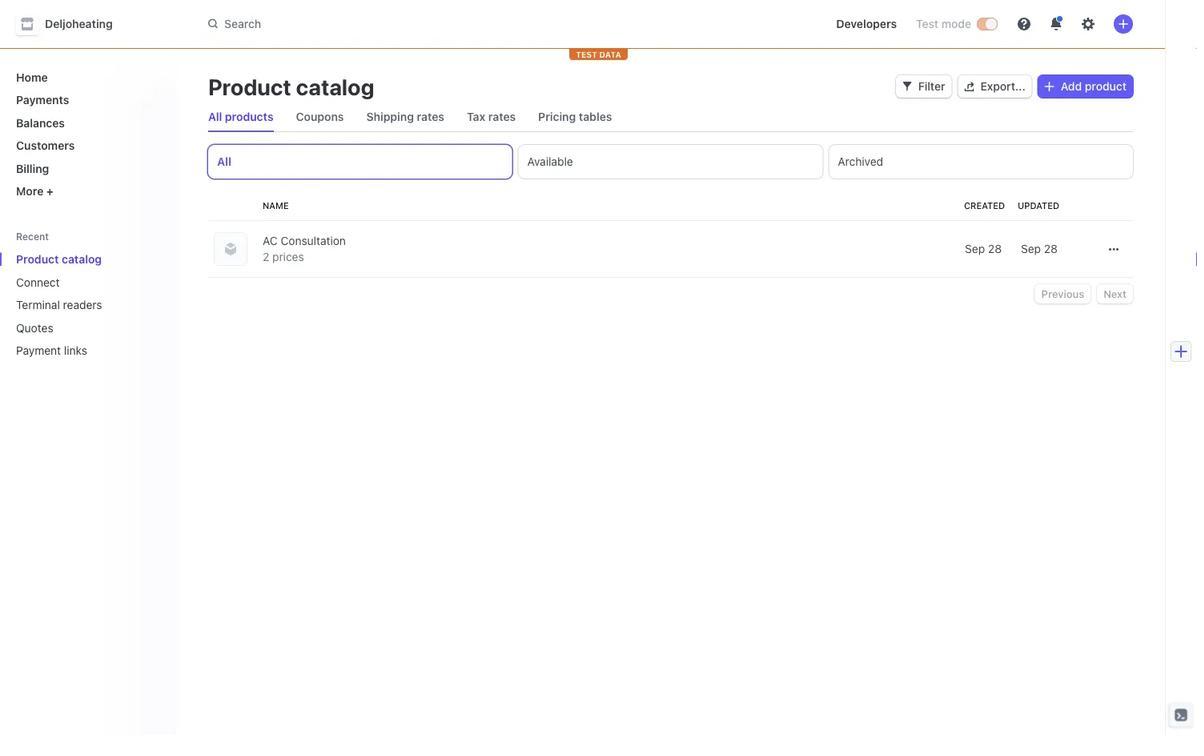 Task type: describe. For each thing, give the bounding box(es) containing it.
pricing tables link
[[532, 106, 619, 128]]

ac consultation 2 prices
[[263, 234, 346, 264]]

1 sep from the left
[[965, 242, 985, 256]]

quotes link
[[10, 315, 141, 341]]

payment links link
[[10, 338, 141, 364]]

1 horizontal spatial product catalog
[[208, 73, 375, 100]]

balances
[[16, 116, 65, 129]]

2
[[263, 250, 269, 264]]

test
[[917, 17, 939, 30]]

Search text field
[[199, 9, 651, 39]]

test mode
[[917, 17, 972, 30]]

more
[[16, 185, 44, 198]]

developers
[[837, 17, 897, 30]]

home link
[[10, 64, 163, 90]]

data
[[600, 50, 622, 59]]

previous
[[1042, 288, 1085, 300]]

add
[[1061, 80, 1082, 93]]

prices
[[272, 250, 304, 264]]

svg image for add product
[[1045, 82, 1055, 91]]

links
[[64, 344, 87, 357]]

payments
[[16, 93, 69, 107]]

tax rates link
[[461, 106, 522, 128]]

payments link
[[10, 87, 163, 113]]

1 horizontal spatial catalog
[[296, 73, 375, 100]]

terminal readers
[[16, 298, 102, 312]]

available
[[528, 155, 573, 168]]

coupons link
[[290, 106, 350, 128]]

payment links
[[16, 344, 87, 357]]

search
[[224, 17, 261, 30]]

28 for 2nd the sep 28 "link" from the right
[[989, 242, 1002, 256]]

deljoheating button
[[16, 13, 129, 35]]

add product link
[[1039, 75, 1134, 98]]

archived button
[[829, 145, 1134, 179]]

ac
[[263, 234, 278, 248]]

payment
[[16, 344, 61, 357]]

connect
[[16, 276, 60, 289]]

recent element
[[0, 246, 176, 364]]

Search search field
[[199, 9, 651, 39]]

updated
[[1018, 201, 1060, 211]]

all button
[[208, 145, 512, 179]]

name
[[263, 201, 289, 211]]

filter
[[919, 80, 946, 93]]

terminal readers link
[[10, 292, 141, 318]]

1 horizontal spatial product
[[208, 73, 291, 100]]

deljoheating
[[45, 17, 113, 30]]

next button
[[1098, 284, 1134, 304]]

quotes
[[16, 321, 53, 334]]

shipping rates link
[[360, 106, 451, 128]]

shipping
[[366, 110, 414, 123]]

created
[[965, 201, 1005, 211]]

add product
[[1061, 80, 1127, 93]]

pricing
[[539, 110, 576, 123]]

next
[[1104, 288, 1127, 300]]

svg image
[[965, 82, 975, 91]]

product catalog inside recent element
[[16, 253, 102, 266]]



Task type: locate. For each thing, give the bounding box(es) containing it.
export...
[[981, 80, 1026, 93]]

product up connect
[[16, 253, 59, 266]]

product up 'products'
[[208, 73, 291, 100]]

product catalog up coupons
[[208, 73, 375, 100]]

2 horizontal spatial svg image
[[1110, 245, 1119, 254]]

mode
[[942, 17, 972, 30]]

pricing tables
[[539, 110, 612, 123]]

svg image left add
[[1045, 82, 1055, 91]]

terminal
[[16, 298, 60, 312]]

0 horizontal spatial rates
[[417, 110, 445, 123]]

available button
[[519, 145, 823, 179]]

2 rates from the left
[[488, 110, 516, 123]]

28 down updated
[[1045, 242, 1058, 256]]

2 28 from the left
[[1045, 242, 1058, 256]]

1 horizontal spatial sep
[[1021, 242, 1041, 256]]

all products
[[208, 110, 274, 123]]

all products link
[[202, 106, 280, 128]]

1 vertical spatial product catalog
[[16, 253, 102, 266]]

tab list containing all products
[[202, 103, 1134, 132]]

sep 28 down updated
[[1021, 242, 1058, 256]]

product catalog
[[208, 73, 375, 100], [16, 253, 102, 266]]

0 horizontal spatial product catalog
[[16, 253, 102, 266]]

customers
[[16, 139, 75, 152]]

tab list containing all
[[208, 145, 1134, 179]]

1 28 from the left
[[989, 242, 1002, 256]]

connect link
[[10, 269, 141, 295]]

shipping rates
[[366, 110, 445, 123]]

1 horizontal spatial rates
[[488, 110, 516, 123]]

0 horizontal spatial svg image
[[903, 82, 912, 91]]

consultation
[[281, 234, 346, 248]]

0 horizontal spatial sep 28
[[965, 242, 1002, 256]]

1 vertical spatial tab list
[[208, 145, 1134, 179]]

core navigation links element
[[10, 64, 163, 204]]

filter button
[[896, 75, 952, 98]]

sep
[[965, 242, 985, 256], [1021, 242, 1041, 256]]

28 for first the sep 28 "link" from the right
[[1045, 242, 1058, 256]]

1 horizontal spatial svg image
[[1045, 82, 1055, 91]]

readers
[[63, 298, 102, 312]]

previous button
[[1036, 284, 1091, 304]]

1 sep 28 from the left
[[965, 242, 1002, 256]]

2 sep from the left
[[1021, 242, 1041, 256]]

rates for shipping rates
[[417, 110, 445, 123]]

home
[[16, 70, 48, 84]]

sep down created
[[965, 242, 985, 256]]

coupons
[[296, 110, 344, 123]]

0 horizontal spatial 28
[[989, 242, 1002, 256]]

all left 'products'
[[208, 110, 222, 123]]

all
[[208, 110, 222, 123], [217, 155, 232, 168]]

0 vertical spatial product catalog
[[208, 73, 375, 100]]

all for all
[[217, 155, 232, 168]]

sep 28
[[965, 242, 1002, 256], [1021, 242, 1058, 256]]

svg image left filter
[[903, 82, 912, 91]]

all down all products link
[[217, 155, 232, 168]]

sep down updated
[[1021, 242, 1041, 256]]

developers link
[[830, 11, 904, 37]]

1 horizontal spatial sep 28
[[1021, 242, 1058, 256]]

0 vertical spatial all
[[208, 110, 222, 123]]

svg image inside filter popup button
[[903, 82, 912, 91]]

product
[[1085, 80, 1127, 93]]

0 horizontal spatial catalog
[[62, 253, 102, 266]]

all for all products
[[208, 110, 222, 123]]

all inside button
[[217, 155, 232, 168]]

catalog inside recent element
[[62, 253, 102, 266]]

1 horizontal spatial sep 28 link
[[1015, 235, 1089, 264]]

sep 28 for first the sep 28 "link" from the right
[[1021, 242, 1058, 256]]

tax rates
[[467, 110, 516, 123]]

2 sep 28 from the left
[[1021, 242, 1058, 256]]

billing link
[[10, 155, 163, 181]]

recent
[[16, 231, 49, 242]]

billing
[[16, 162, 49, 175]]

product inside recent element
[[16, 253, 59, 266]]

sep 28 down created
[[965, 242, 1002, 256]]

0 vertical spatial product
[[208, 73, 291, 100]]

0 horizontal spatial product
[[16, 253, 59, 266]]

svg image up next
[[1110, 245, 1119, 254]]

notifications image
[[1050, 18, 1063, 30]]

0 vertical spatial tab list
[[202, 103, 1134, 132]]

export... button
[[959, 75, 1032, 98]]

28
[[989, 242, 1002, 256], [1045, 242, 1058, 256]]

1 rates from the left
[[417, 110, 445, 123]]

test data
[[576, 50, 622, 59]]

tax
[[467, 110, 486, 123]]

archived
[[838, 155, 884, 168]]

settings image
[[1082, 18, 1095, 30]]

0 horizontal spatial sep
[[965, 242, 985, 256]]

rates
[[417, 110, 445, 123], [488, 110, 516, 123]]

1 horizontal spatial 28
[[1045, 242, 1058, 256]]

sep 28 link
[[704, 235, 1009, 264], [1015, 235, 1089, 264]]

1 vertical spatial all
[[217, 155, 232, 168]]

product catalog link
[[10, 246, 141, 272]]

1 vertical spatial product
[[16, 253, 59, 266]]

catalog up connect link
[[62, 253, 102, 266]]

2 sep 28 link from the left
[[1015, 235, 1089, 264]]

tables
[[579, 110, 612, 123]]

test
[[576, 50, 597, 59]]

product catalog up connect link
[[16, 253, 102, 266]]

product
[[208, 73, 291, 100], [16, 253, 59, 266]]

0 vertical spatial catalog
[[296, 73, 375, 100]]

1 sep 28 link from the left
[[704, 235, 1009, 264]]

1 vertical spatial catalog
[[62, 253, 102, 266]]

balances link
[[10, 110, 163, 136]]

+
[[46, 185, 54, 198]]

tab list
[[202, 103, 1134, 132], [208, 145, 1134, 179]]

products
[[225, 110, 274, 123]]

recent navigation links element
[[0, 230, 176, 364]]

0 horizontal spatial sep 28 link
[[704, 235, 1009, 264]]

svg image for filter
[[903, 82, 912, 91]]

more +
[[16, 185, 54, 198]]

svg image inside add product link
[[1045, 82, 1055, 91]]

28 down created
[[989, 242, 1002, 256]]

rates right tax
[[488, 110, 516, 123]]

catalog up coupons
[[296, 73, 375, 100]]

catalog
[[296, 73, 375, 100], [62, 253, 102, 266]]

svg image
[[903, 82, 912, 91], [1045, 82, 1055, 91], [1110, 245, 1119, 254]]

rates for tax rates
[[488, 110, 516, 123]]

help image
[[1018, 18, 1031, 30]]

sep 28 for 2nd the sep 28 "link" from the right
[[965, 242, 1002, 256]]

rates right the shipping
[[417, 110, 445, 123]]

customers link
[[10, 133, 163, 159]]



Task type: vqa. For each thing, say whether or not it's contained in the screenshot.
second Sep 28 LINK from the right Sep
yes



